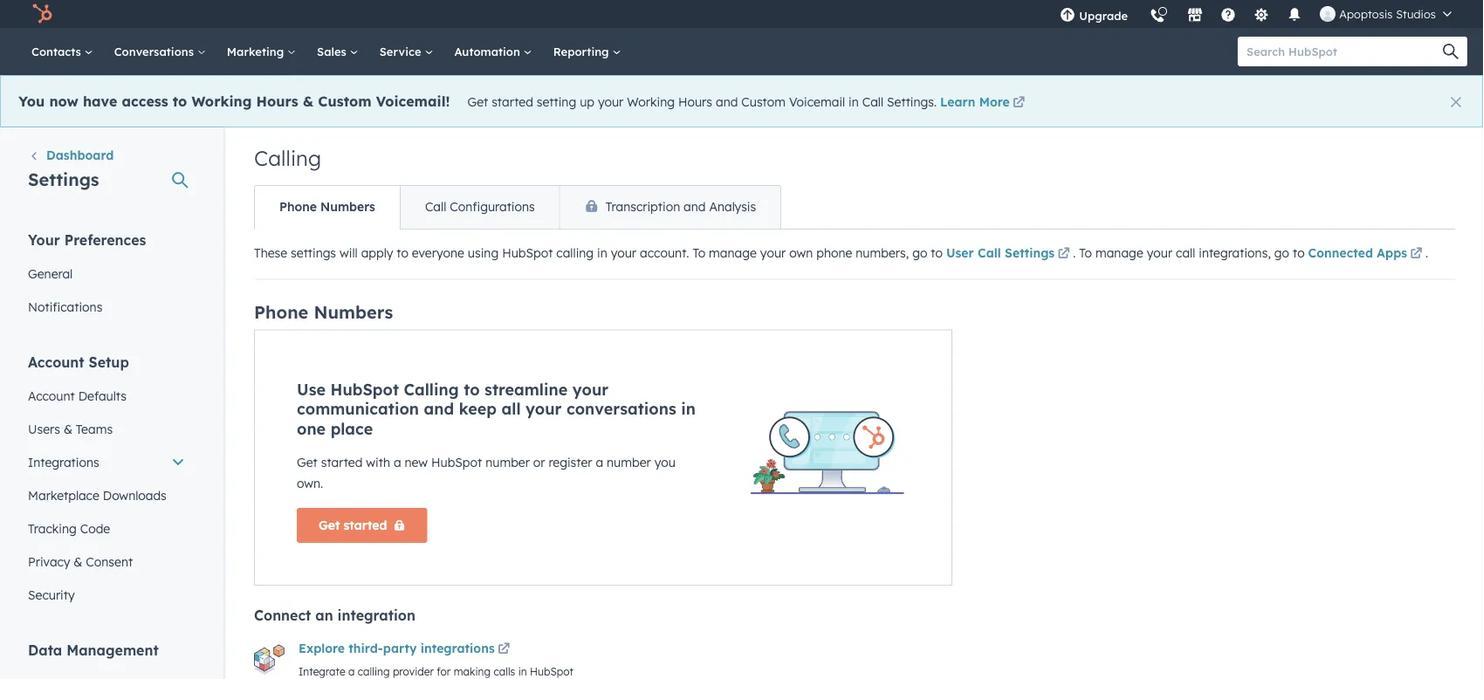Task type: vqa. For each thing, say whether or not it's contained in the screenshot.
abc popup button
no



Task type: describe. For each thing, give the bounding box(es) containing it.
transcription and analysis
[[606, 199, 756, 214]]

call configurations
[[425, 199, 535, 214]]

get started setting up your working hours and custom voicemail in call settings.
[[467, 94, 940, 109]]

connected apps link
[[1308, 244, 1426, 265]]

started for you now have access to working hours & custom voicemail!
[[492, 94, 533, 109]]

account defaults link
[[17, 379, 196, 413]]

numbers,
[[856, 245, 909, 261]]

for
[[437, 665, 451, 678]]

configurations
[[450, 199, 535, 214]]

setting
[[537, 94, 576, 109]]

account setup
[[28, 353, 129, 371]]

streamline
[[485, 379, 568, 399]]

link opens in a new window image inside connected apps 'link'
[[1411, 248, 1423, 261]]

hours for &
[[256, 92, 298, 110]]

defaults
[[78, 388, 127, 403]]

2 link opens in a new window image from the top
[[1013, 97, 1025, 109]]

account for account setup
[[28, 353, 84, 371]]

teams
[[76, 421, 113, 437]]

1 number from the left
[[486, 455, 530, 470]]

0 vertical spatial settings
[[28, 168, 99, 190]]

party
[[383, 641, 417, 656]]

2 manage from the left
[[1096, 245, 1144, 261]]

working for your
[[627, 94, 675, 109]]

tara schultz image
[[1320, 6, 1336, 22]]

and inside button
[[684, 199, 706, 214]]

hubspot right using
[[502, 245, 553, 261]]

dashboard
[[46, 148, 114, 163]]

call configurations link
[[400, 186, 559, 229]]

integrate
[[299, 665, 345, 678]]

reporting
[[553, 44, 612, 58]]

tracking code
[[28, 521, 110, 536]]

your preferences
[[28, 231, 146, 248]]

apoptosis studios button
[[1310, 0, 1462, 28]]

marketing
[[227, 44, 287, 58]]

voicemail!
[[376, 92, 450, 110]]

search image
[[1443, 44, 1459, 59]]

& for teams
[[64, 421, 72, 437]]

. for .
[[1426, 245, 1429, 261]]

communication
[[297, 399, 419, 419]]

integrations,
[[1199, 245, 1271, 261]]

users & teams
[[28, 421, 113, 437]]

users
[[28, 421, 60, 437]]

1 horizontal spatial settings
[[1005, 245, 1055, 261]]

settings image
[[1254, 8, 1270, 24]]

explore third-party integrations link
[[299, 640, 513, 660]]

to left connected
[[1293, 245, 1305, 261]]

apps
[[1377, 245, 1407, 261]]

2 horizontal spatial call
[[978, 245, 1001, 261]]

marketplace
[[28, 488, 99, 503]]

0 vertical spatial phone
[[279, 199, 317, 214]]

integrations button
[[17, 446, 196, 479]]

0 horizontal spatial call
[[425, 199, 446, 214]]

1 vertical spatial phone numbers
[[254, 301, 393, 323]]

call
[[1176, 245, 1196, 261]]

data management element
[[28, 640, 196, 679]]

settings link
[[1243, 0, 1280, 28]]

user call settings link
[[946, 244, 1073, 265]]

get started button
[[297, 508, 427, 543]]

an
[[315, 607, 333, 624]]

everyone
[[412, 245, 464, 261]]

up
[[580, 94, 595, 109]]

notifications link
[[17, 290, 196, 323]]

use hubspot calling to streamline your communication and keep all your conversations in one place
[[297, 379, 696, 438]]

connected
[[1308, 245, 1373, 261]]

your right "streamline" on the bottom
[[573, 379, 609, 399]]

now
[[49, 92, 78, 110]]

2 horizontal spatial a
[[596, 455, 603, 470]]

hubspot inside "get started with a new hubspot number or register a number you own."
[[431, 455, 482, 470]]

call inside you now have access to working hours & custom voicemail! alert
[[862, 94, 884, 109]]

all
[[502, 399, 521, 419]]

calling icon image
[[1150, 9, 1166, 24]]

your left 'account.'
[[611, 245, 637, 261]]

marketplaces image
[[1188, 8, 1203, 24]]

upgrade image
[[1060, 8, 1076, 24]]

in down transcription
[[597, 245, 607, 261]]

you now have access to working hours & custom voicemail! alert
[[0, 75, 1483, 127]]

settings
[[291, 245, 336, 261]]

search button
[[1434, 37, 1468, 66]]

account.
[[640, 245, 689, 261]]

learn
[[940, 94, 976, 109]]

marketplace downloads link
[[17, 479, 196, 512]]

in right calls
[[518, 665, 527, 678]]

1 go from the left
[[912, 245, 928, 261]]

0 vertical spatial numbers
[[321, 199, 375, 214]]

keep
[[459, 399, 497, 419]]

third-
[[349, 641, 383, 656]]

settings.
[[887, 94, 937, 109]]

your left own
[[760, 245, 786, 261]]

to inside alert
[[173, 92, 187, 110]]

account defaults
[[28, 388, 127, 403]]

downloads
[[103, 488, 167, 503]]

and for working
[[716, 94, 738, 109]]

and for your
[[424, 399, 454, 419]]

management
[[67, 641, 159, 659]]

provider
[[393, 665, 434, 678]]

own.
[[297, 476, 323, 491]]

security
[[28, 587, 75, 602]]

to right apply
[[397, 245, 409, 261]]

more
[[979, 94, 1010, 109]]

integrations
[[28, 454, 99, 470]]

your preferences element
[[17, 230, 196, 323]]

automation link
[[444, 28, 543, 75]]

making
[[454, 665, 491, 678]]

notifications
[[28, 299, 102, 314]]

started for use hubspot calling to streamline your communication and keep all your conversations in one place
[[321, 455, 363, 470]]

0 horizontal spatial calling
[[358, 665, 390, 678]]

calling set up image
[[747, 372, 910, 495]]

privacy & consent
[[28, 554, 133, 569]]

setup
[[89, 353, 129, 371]]

custom for and
[[742, 94, 786, 109]]

1 to from the left
[[693, 245, 706, 261]]

phone numbers inside 'navigation'
[[279, 199, 375, 214]]

explore
[[299, 641, 345, 656]]

in inside alert
[[849, 94, 859, 109]]

2 go from the left
[[1275, 245, 1290, 261]]

contacts
[[31, 44, 84, 58]]

notifications button
[[1280, 0, 1310, 28]]

marketplace downloads
[[28, 488, 167, 503]]

working for to
[[192, 92, 252, 110]]

1 link opens in a new window image from the top
[[1013, 95, 1025, 112]]

apoptosis studios
[[1339, 7, 1436, 21]]

new
[[405, 455, 428, 470]]

& for consent
[[74, 554, 82, 569]]



Task type: locate. For each thing, give the bounding box(es) containing it.
hubspot up place
[[330, 379, 399, 399]]

to right user call settings link
[[1079, 245, 1092, 261]]

2 number from the left
[[607, 455, 651, 470]]

dashboard link
[[28, 146, 114, 167]]

started down with at the bottom
[[344, 518, 387, 533]]

integrate a calling provider for making calls in hubspot
[[299, 665, 574, 678]]

user call settings
[[946, 245, 1055, 261]]

transcription and analysis button
[[559, 186, 781, 229]]

1 vertical spatial numbers
[[314, 301, 393, 323]]

your inside you now have access to working hours & custom voicemail! alert
[[598, 94, 624, 109]]

navigation containing phone numbers
[[254, 185, 782, 230]]

your left call
[[1147, 245, 1173, 261]]

started left "setting"
[[492, 94, 533, 109]]

1 vertical spatial call
[[425, 199, 446, 214]]

0 horizontal spatial custom
[[318, 92, 372, 110]]

manage left call
[[1096, 245, 1144, 261]]

phone
[[816, 245, 852, 261]]

your right all
[[526, 399, 562, 419]]

0 vertical spatial account
[[28, 353, 84, 371]]

to left all
[[464, 379, 480, 399]]

. right 'apps'
[[1426, 245, 1429, 261]]

1 horizontal spatial and
[[684, 199, 706, 214]]

connected apps
[[1308, 245, 1407, 261]]

with
[[366, 455, 390, 470]]

0 horizontal spatial and
[[424, 399, 454, 419]]

1 vertical spatial calling
[[358, 665, 390, 678]]

1 . from the left
[[1073, 245, 1076, 261]]

and inside you now have access to working hours & custom voicemail! alert
[[716, 94, 738, 109]]

hubspot right new on the left bottom of the page
[[431, 455, 482, 470]]

1 horizontal spatial go
[[1275, 245, 1290, 261]]

call
[[862, 94, 884, 109], [425, 199, 446, 214], [978, 245, 1001, 261]]

0 vertical spatial get
[[467, 94, 488, 109]]

1 horizontal spatial get
[[319, 518, 340, 533]]

notifications image
[[1287, 8, 1303, 24]]

0 horizontal spatial number
[[486, 455, 530, 470]]

0 horizontal spatial manage
[[709, 245, 757, 261]]

phone numbers
[[279, 199, 375, 214], [254, 301, 393, 323]]

phone numbers down settings
[[254, 301, 393, 323]]

these settings will apply to everyone using hubspot calling in your account. to manage your own phone numbers, go to
[[254, 245, 946, 261]]

0 vertical spatial call
[[862, 94, 884, 109]]

0 vertical spatial calling
[[254, 145, 321, 171]]

general link
[[17, 257, 196, 290]]

consent
[[86, 554, 133, 569]]

working down marketing
[[192, 92, 252, 110]]

get inside button
[[319, 518, 340, 533]]

0 horizontal spatial settings
[[28, 168, 99, 190]]

custom left voicemail
[[742, 94, 786, 109]]

integrations
[[421, 641, 495, 656]]

number
[[486, 455, 530, 470], [607, 455, 651, 470]]

data
[[28, 641, 62, 659]]

0 horizontal spatial go
[[912, 245, 928, 261]]

phone
[[279, 199, 317, 214], [254, 301, 308, 323]]

0 vertical spatial calling
[[556, 245, 594, 261]]

1 horizontal spatial call
[[862, 94, 884, 109]]

2 vertical spatial &
[[74, 554, 82, 569]]

account inside "link"
[[28, 388, 75, 403]]

settings down dashboard link
[[28, 168, 99, 190]]

general
[[28, 266, 73, 281]]

service link
[[369, 28, 444, 75]]

and
[[716, 94, 738, 109], [684, 199, 706, 214], [424, 399, 454, 419]]

0 horizontal spatial get
[[297, 455, 318, 470]]

2 . from the left
[[1426, 245, 1429, 261]]

learn more link
[[940, 94, 1028, 112]]

2 horizontal spatial &
[[303, 92, 314, 110]]

data management
[[28, 641, 159, 659]]

link opens in a new window image inside explore third-party integrations 'link'
[[498, 644, 510, 656]]

0 horizontal spatial hours
[[256, 92, 298, 110]]

security link
[[17, 578, 196, 612]]

voicemail
[[789, 94, 845, 109]]

to inside the 'use hubspot calling to streamline your communication and keep all your conversations in one place'
[[464, 379, 480, 399]]

automation
[[454, 44, 524, 58]]

hours
[[256, 92, 298, 110], [678, 94, 712, 109]]

started inside button
[[344, 518, 387, 533]]

hubspot right calls
[[530, 665, 574, 678]]

2 vertical spatial started
[[344, 518, 387, 533]]

1 horizontal spatial to
[[1079, 245, 1092, 261]]

get up own.
[[297, 455, 318, 470]]

in right voicemail
[[849, 94, 859, 109]]

in right conversations
[[681, 399, 696, 419]]

using
[[468, 245, 499, 261]]

numbers down will
[[314, 301, 393, 323]]

working
[[192, 92, 252, 110], [627, 94, 675, 109]]

get down automation
[[467, 94, 488, 109]]

and inside the 'use hubspot calling to streamline your communication and keep all your conversations in one place'
[[424, 399, 454, 419]]

0 horizontal spatial &
[[64, 421, 72, 437]]

hubspot image
[[31, 3, 52, 24]]

account
[[28, 353, 84, 371], [28, 388, 75, 403]]

2 to from the left
[[1079, 245, 1092, 261]]

.
[[1073, 245, 1076, 261], [1426, 245, 1429, 261]]

your
[[28, 231, 60, 248]]

navigation
[[254, 185, 782, 230]]

phone numbers up settings
[[279, 199, 375, 214]]

you
[[18, 92, 45, 110]]

marketplaces button
[[1177, 0, 1214, 28]]

close image
[[1451, 97, 1462, 107]]

apply
[[361, 245, 393, 261]]

these
[[254, 245, 287, 261]]

upgrade
[[1079, 8, 1128, 23]]

calling up "phone numbers" link
[[254, 145, 321, 171]]

1 manage from the left
[[709, 245, 757, 261]]

. right the user call settings at the top
[[1073, 245, 1076, 261]]

2 vertical spatial and
[[424, 399, 454, 419]]

0 vertical spatial phone numbers
[[279, 199, 375, 214]]

1 vertical spatial started
[[321, 455, 363, 470]]

manage
[[709, 245, 757, 261], [1096, 245, 1144, 261]]

menu
[[1050, 0, 1462, 34]]

phone up settings
[[279, 199, 317, 214]]

2 account from the top
[[28, 388, 75, 403]]

conversations
[[567, 399, 676, 419]]

Search HubSpot search field
[[1238, 37, 1452, 66]]

or
[[533, 455, 545, 470]]

0 vertical spatial &
[[303, 92, 314, 110]]

a down third-
[[348, 665, 355, 678]]

custom for &
[[318, 92, 372, 110]]

0 horizontal spatial calling
[[254, 145, 321, 171]]

to right access at the top of page
[[173, 92, 187, 110]]

0 vertical spatial started
[[492, 94, 533, 109]]

account setup element
[[17, 352, 196, 612]]

& right privacy
[[74, 554, 82, 569]]

1 vertical spatial phone
[[254, 301, 308, 323]]

in inside the 'use hubspot calling to streamline your communication and keep all your conversations in one place'
[[681, 399, 696, 419]]

link opens in a new window image inside user call settings link
[[1058, 248, 1070, 261]]

to right 'account.'
[[693, 245, 706, 261]]

1 vertical spatial account
[[28, 388, 75, 403]]

call right "user"
[[978, 245, 1001, 261]]

1 horizontal spatial calling
[[556, 245, 594, 261]]

& inside alert
[[303, 92, 314, 110]]

your right up
[[598, 94, 624, 109]]

account up account defaults
[[28, 353, 84, 371]]

get for you now have access to working hours & custom voicemail!
[[467, 94, 488, 109]]

2 horizontal spatial get
[[467, 94, 488, 109]]

to left "user"
[[931, 245, 943, 261]]

calling
[[254, 145, 321, 171], [404, 379, 459, 399]]

settings
[[28, 168, 99, 190], [1005, 245, 1055, 261]]

get started
[[319, 518, 387, 533]]

1 horizontal spatial a
[[394, 455, 401, 470]]

place
[[331, 419, 373, 438]]

help image
[[1221, 8, 1236, 24]]

account for account defaults
[[28, 388, 75, 403]]

access
[[122, 92, 168, 110]]

apoptosis
[[1339, 7, 1393, 21]]

register
[[549, 455, 592, 470]]

service
[[379, 44, 425, 58]]

working right up
[[627, 94, 675, 109]]

your
[[598, 94, 624, 109], [611, 245, 637, 261], [760, 245, 786, 261], [1147, 245, 1173, 261], [573, 379, 609, 399], [526, 399, 562, 419]]

tracking
[[28, 521, 77, 536]]

marketing link
[[216, 28, 306, 75]]

hubspot link
[[21, 3, 65, 24]]

get for use hubspot calling to streamline your communication and keep all your conversations in one place
[[297, 455, 318, 470]]

get inside "get started with a new hubspot number or register a number you own."
[[297, 455, 318, 470]]

phone down these
[[254, 301, 308, 323]]

will
[[340, 245, 358, 261]]

calling
[[556, 245, 594, 261], [358, 665, 390, 678]]

2 vertical spatial call
[[978, 245, 1001, 261]]

call left settings.
[[862, 94, 884, 109]]

calling inside the 'use hubspot calling to streamline your communication and keep all your conversations in one place'
[[404, 379, 459, 399]]

2 vertical spatial get
[[319, 518, 340, 533]]

. to manage your call integrations, go to
[[1073, 245, 1308, 261]]

manage down analysis at the top
[[709, 245, 757, 261]]

1 horizontal spatial manage
[[1096, 245, 1144, 261]]

number left you
[[607, 455, 651, 470]]

1 horizontal spatial number
[[607, 455, 651, 470]]

numbers up will
[[321, 199, 375, 214]]

custom down sales link at the top of page
[[318, 92, 372, 110]]

one
[[297, 419, 326, 438]]

account up users
[[28, 388, 75, 403]]

integration
[[338, 607, 416, 624]]

0 horizontal spatial to
[[693, 245, 706, 261]]

reporting link
[[543, 28, 632, 75]]

started down place
[[321, 455, 363, 470]]

1 vertical spatial get
[[297, 455, 318, 470]]

get started with a new hubspot number or register a number you own.
[[297, 455, 676, 491]]

a
[[394, 455, 401, 470], [596, 455, 603, 470], [348, 665, 355, 678]]

custom
[[318, 92, 372, 110], [742, 94, 786, 109]]

go
[[912, 245, 928, 261], [1275, 245, 1290, 261]]

get down own.
[[319, 518, 340, 533]]

1 horizontal spatial custom
[[742, 94, 786, 109]]

studios
[[1396, 7, 1436, 21]]

call up everyone
[[425, 199, 446, 214]]

1 horizontal spatial working
[[627, 94, 675, 109]]

link opens in a new window image
[[1058, 244, 1070, 265], [1411, 244, 1423, 265], [1058, 248, 1070, 261], [1411, 248, 1423, 261], [498, 640, 510, 660], [498, 644, 510, 656]]

1 vertical spatial settings
[[1005, 245, 1055, 261]]

get inside you now have access to working hours & custom voicemail! alert
[[467, 94, 488, 109]]

&
[[303, 92, 314, 110], [64, 421, 72, 437], [74, 554, 82, 569]]

0 vertical spatial and
[[716, 94, 738, 109]]

1 horizontal spatial hours
[[678, 94, 712, 109]]

code
[[80, 521, 110, 536]]

learn more
[[940, 94, 1010, 109]]

calling left keep
[[404, 379, 459, 399]]

number left or
[[486, 455, 530, 470]]

. for . to manage your call integrations, go to
[[1073, 245, 1076, 261]]

you
[[655, 455, 676, 470]]

1 horizontal spatial &
[[74, 554, 82, 569]]

1 vertical spatial calling
[[404, 379, 459, 399]]

0 horizontal spatial .
[[1073, 245, 1076, 261]]

a left new on the left bottom of the page
[[394, 455, 401, 470]]

a right register on the left of the page
[[596, 455, 603, 470]]

go right numbers,
[[912, 245, 928, 261]]

hubspot inside the 'use hubspot calling to streamline your communication and keep all your conversations in one place'
[[330, 379, 399, 399]]

connect an integration
[[254, 607, 416, 624]]

1 vertical spatial &
[[64, 421, 72, 437]]

2 horizontal spatial and
[[716, 94, 738, 109]]

started inside you now have access to working hours & custom voicemail! alert
[[492, 94, 533, 109]]

link opens in a new window image
[[1013, 95, 1025, 112], [1013, 97, 1025, 109]]

started inside "get started with a new hubspot number or register a number you own."
[[321, 455, 363, 470]]

tracking code link
[[17, 512, 196, 545]]

use
[[297, 379, 326, 399]]

help button
[[1214, 0, 1243, 28]]

1 horizontal spatial .
[[1426, 245, 1429, 261]]

hours for and
[[678, 94, 712, 109]]

& right users
[[64, 421, 72, 437]]

1 vertical spatial and
[[684, 199, 706, 214]]

0 horizontal spatial a
[[348, 665, 355, 678]]

menu containing apoptosis studios
[[1050, 0, 1462, 34]]

settings right "user"
[[1005, 245, 1055, 261]]

sales
[[317, 44, 350, 58]]

& down sales link at the top of page
[[303, 92, 314, 110]]

1 account from the top
[[28, 353, 84, 371]]

started
[[492, 94, 533, 109], [321, 455, 363, 470], [344, 518, 387, 533]]

phone numbers link
[[255, 186, 400, 229]]

1 horizontal spatial calling
[[404, 379, 459, 399]]

privacy & consent link
[[17, 545, 196, 578]]

0 horizontal spatial working
[[192, 92, 252, 110]]

go right integrations,
[[1275, 245, 1290, 261]]



